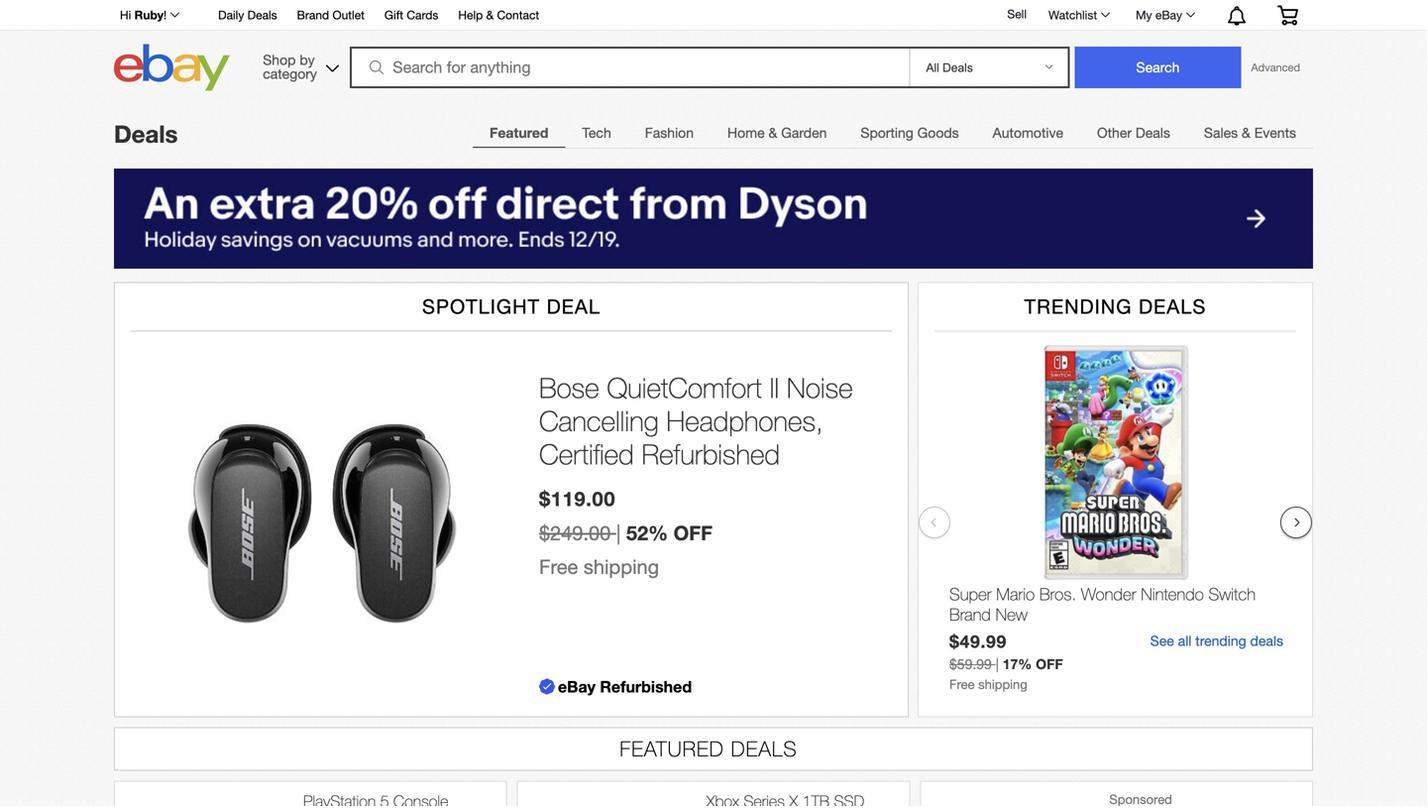 Task type: vqa. For each thing, say whether or not it's contained in the screenshot.
Hi
yes



Task type: locate. For each thing, give the bounding box(es) containing it.
&
[[486, 8, 494, 22], [769, 124, 778, 141], [1242, 124, 1251, 141]]

an extra 20% off direct from dyson holiday savings on vacuums and more. ends 12/19. image
[[114, 169, 1314, 269]]

hi
[[120, 8, 131, 22]]

deals
[[248, 8, 277, 22], [114, 119, 178, 148], [1136, 124, 1171, 141], [1139, 295, 1207, 318], [731, 736, 798, 761]]

0 vertical spatial refurbished
[[642, 438, 780, 470]]

shipping down 17%
[[979, 677, 1028, 692]]

wonder
[[1082, 584, 1137, 604]]

off right 17%
[[1036, 656, 1064, 672]]

cards
[[407, 8, 439, 22]]

featured link
[[473, 113, 566, 153]]

help & contact link
[[458, 5, 540, 27]]

sell
[[1008, 7, 1027, 21]]

| for 52%
[[617, 522, 621, 545]]

1 vertical spatial ebay
[[558, 677, 596, 696]]

ebay
[[1156, 8, 1183, 22], [558, 677, 596, 696]]

0 vertical spatial brand
[[297, 8, 329, 22]]

gift
[[385, 8, 404, 22]]

free
[[539, 555, 578, 579], [950, 677, 975, 692]]

0 horizontal spatial featured
[[490, 124, 549, 141]]

0 vertical spatial featured
[[490, 124, 549, 141]]

| left 52%
[[617, 522, 621, 545]]

sales & events
[[1205, 124, 1297, 141]]

1 vertical spatial featured
[[620, 736, 725, 761]]

cancelling
[[539, 404, 659, 437]]

refurbished
[[642, 438, 780, 470], [600, 677, 692, 696]]

your shopping cart image
[[1277, 5, 1300, 25]]

shop by category
[[263, 52, 317, 82]]

featured
[[490, 124, 549, 141], [620, 736, 725, 761]]

daily
[[218, 8, 244, 22]]

help & contact
[[458, 8, 540, 22]]

$249.00
[[539, 522, 611, 545]]

1 horizontal spatial &
[[769, 124, 778, 141]]

& inside "link"
[[769, 124, 778, 141]]

tab list containing featured
[[473, 112, 1314, 153]]

noise
[[787, 371, 853, 404]]

shop by category button
[[254, 44, 343, 87]]

home & garden
[[728, 124, 827, 141]]

None submit
[[1075, 47, 1242, 88]]

1 vertical spatial free
[[950, 677, 975, 692]]

0 vertical spatial shipping
[[584, 555, 659, 579]]

ii
[[770, 371, 779, 404]]

0 vertical spatial |
[[617, 522, 621, 545]]

1 horizontal spatial brand
[[950, 604, 991, 624]]

sell link
[[999, 7, 1036, 21]]

off
[[674, 521, 713, 545], [1036, 656, 1064, 672]]

switch
[[1209, 584, 1256, 604]]

featured down ebay refurbished
[[620, 736, 725, 761]]

0 horizontal spatial shipping
[[584, 555, 659, 579]]

17%
[[1003, 656, 1032, 672]]

other
[[1098, 124, 1132, 141]]

off inside $59.99 | 17% off free shipping
[[1036, 656, 1064, 672]]

& for home
[[769, 124, 778, 141]]

1 vertical spatial shipping
[[979, 677, 1028, 692]]

deals for trending deals
[[1139, 295, 1207, 318]]

$59.99 | 17% off free shipping
[[950, 656, 1064, 692]]

events
[[1255, 124, 1297, 141]]

1 horizontal spatial free
[[950, 677, 975, 692]]

& right home on the right top of page
[[769, 124, 778, 141]]

other deals link
[[1081, 113, 1188, 153]]

spotlight deal
[[422, 295, 601, 318]]

sales & events link
[[1188, 113, 1314, 153]]

other deals
[[1098, 124, 1171, 141]]

brand left outlet
[[297, 8, 329, 22]]

brand down super
[[950, 604, 991, 624]]

shipping down $249.00 | 52% off
[[584, 555, 659, 579]]

brand outlet link
[[297, 5, 365, 27]]

all
[[1179, 633, 1192, 649]]

menu bar
[[473, 112, 1314, 153]]

deals inside other deals link
[[1136, 124, 1171, 141]]

1 vertical spatial off
[[1036, 656, 1064, 672]]

refurbished up featured deals
[[600, 677, 692, 696]]

|
[[617, 522, 621, 545], [996, 656, 999, 672]]

nintendo
[[1141, 584, 1204, 604]]

1 horizontal spatial featured
[[620, 736, 725, 761]]

0 horizontal spatial off
[[674, 521, 713, 545]]

| left 17%
[[996, 656, 999, 672]]

bose quietcomfort ii noise cancelling headphones, certified refurbished link
[[539, 371, 888, 471]]

0 horizontal spatial |
[[617, 522, 621, 545]]

1 horizontal spatial off
[[1036, 656, 1064, 672]]

deals inside daily deals link
[[248, 8, 277, 22]]

0 vertical spatial free
[[539, 555, 578, 579]]

advanced
[[1252, 61, 1301, 74]]

featured left tech
[[490, 124, 549, 141]]

ebay refurbished
[[558, 677, 692, 696]]

shop
[[263, 52, 296, 68]]

0 vertical spatial ebay
[[1156, 8, 1183, 22]]

my
[[1136, 8, 1153, 22]]

1 horizontal spatial |
[[996, 656, 999, 672]]

2 horizontal spatial &
[[1242, 124, 1251, 141]]

| inside $249.00 | 52% off
[[617, 522, 621, 545]]

spotlight
[[422, 295, 540, 318]]

sporting
[[861, 124, 914, 141]]

$59.99
[[950, 656, 992, 672]]

& right help
[[486, 8, 494, 22]]

shop by category banner
[[109, 0, 1314, 96]]

free down $249.00
[[539, 555, 578, 579]]

refurbished down headphones,
[[642, 438, 780, 470]]

& right sales
[[1242, 124, 1251, 141]]

tab list
[[473, 112, 1314, 153]]

0 horizontal spatial brand
[[297, 8, 329, 22]]

| inside $59.99 | 17% off free shipping
[[996, 656, 999, 672]]

trending deals
[[1025, 295, 1207, 318]]

daily deals link
[[218, 5, 277, 27]]

1 horizontal spatial shipping
[[979, 677, 1028, 692]]

1 vertical spatial brand
[[950, 604, 991, 624]]

help
[[458, 8, 483, 22]]

0 vertical spatial off
[[674, 521, 713, 545]]

featured inside menu bar
[[490, 124, 549, 141]]

sporting goods
[[861, 124, 959, 141]]

& inside "account" navigation
[[486, 8, 494, 22]]

tech link
[[566, 113, 628, 153]]

free down the $59.99
[[950, 677, 975, 692]]

deals for featured deals
[[731, 736, 798, 761]]

tech
[[582, 124, 611, 141]]

0 horizontal spatial &
[[486, 8, 494, 22]]

ruby
[[135, 8, 164, 22]]

1 horizontal spatial ebay
[[1156, 8, 1183, 22]]

off right 52%
[[674, 521, 713, 545]]

1 vertical spatial |
[[996, 656, 999, 672]]

shipping
[[584, 555, 659, 579], [979, 677, 1028, 692]]

off for 17%
[[1036, 656, 1064, 672]]

certified
[[539, 438, 634, 470]]

bose quietcomfort ii noise cancelling headphones, certified refurbished
[[539, 371, 853, 470]]



Task type: describe. For each thing, give the bounding box(es) containing it.
trending
[[1025, 295, 1133, 318]]

gift cards link
[[385, 5, 439, 27]]

free shipping
[[539, 555, 659, 579]]

$49.99
[[950, 631, 1007, 652]]

featured for featured
[[490, 124, 549, 141]]

my ebay
[[1136, 8, 1183, 22]]

& for sales
[[1242, 124, 1251, 141]]

see all trending deals
[[1151, 633, 1284, 649]]

deal
[[547, 295, 601, 318]]

1 vertical spatial refurbished
[[600, 677, 692, 696]]

0 horizontal spatial free
[[539, 555, 578, 579]]

trending
[[1196, 633, 1247, 649]]

sporting goods link
[[844, 113, 976, 153]]

garden
[[781, 124, 827, 141]]

brand inside "account" navigation
[[297, 8, 329, 22]]

deals link
[[114, 119, 178, 148]]

deals for daily deals
[[248, 8, 277, 22]]

featured deals
[[620, 736, 798, 761]]

brand outlet
[[297, 8, 365, 22]]

account navigation
[[109, 0, 1314, 31]]

super
[[950, 584, 992, 604]]

goods
[[918, 124, 959, 141]]

category
[[263, 65, 317, 82]]

home & garden link
[[711, 113, 844, 153]]

0 horizontal spatial ebay
[[558, 677, 596, 696]]

mario
[[997, 584, 1035, 604]]

outlet
[[333, 8, 365, 22]]

& for help
[[486, 8, 494, 22]]

gift cards
[[385, 8, 439, 22]]

bose
[[539, 371, 600, 404]]

fashion
[[645, 124, 694, 141]]

quietcomfort
[[607, 371, 762, 404]]

new
[[996, 604, 1028, 624]]

fashion link
[[628, 113, 711, 153]]

free inside $59.99 | 17% off free shipping
[[950, 677, 975, 692]]

automotive link
[[976, 113, 1081, 153]]

$249.00 | 52% off
[[539, 521, 713, 545]]

featured for featured deals
[[620, 736, 725, 761]]

home
[[728, 124, 765, 141]]

watchlist link
[[1038, 3, 1119, 27]]

ebay inside "account" navigation
[[1156, 8, 1183, 22]]

deals for other deals
[[1136, 124, 1171, 141]]

brand inside super mario bros. wonder  nintendo switch brand new
[[950, 604, 991, 624]]

off for 52%
[[674, 521, 713, 545]]

see all trending deals link
[[1151, 633, 1284, 649]]

bros.
[[1040, 584, 1077, 604]]

daily deals
[[218, 8, 277, 22]]

| for 17%
[[996, 656, 999, 672]]

52%
[[626, 521, 668, 545]]

automotive
[[993, 124, 1064, 141]]

see
[[1151, 633, 1175, 649]]

super mario bros. wonder  nintendo switch brand new link
[[950, 584, 1284, 629]]

watchlist
[[1049, 8, 1098, 22]]

by
[[300, 52, 315, 68]]

$119.00
[[539, 487, 616, 511]]

super mario bros. wonder  nintendo switch brand new
[[950, 584, 1256, 624]]

refurbished inside bose quietcomfort ii noise cancelling headphones, certified refurbished
[[642, 438, 780, 470]]

my ebay link
[[1125, 3, 1205, 27]]

shipping inside $59.99 | 17% off free shipping
[[979, 677, 1028, 692]]

none submit inside shop by category banner
[[1075, 47, 1242, 88]]

contact
[[497, 8, 540, 22]]

!
[[164, 8, 167, 22]]

headphones,
[[667, 404, 824, 437]]

menu bar containing featured
[[473, 112, 1314, 153]]

deals
[[1251, 633, 1284, 649]]

advanced link
[[1242, 48, 1311, 87]]

Search for anything text field
[[353, 49, 906, 86]]

sales
[[1205, 124, 1238, 141]]

hi ruby !
[[120, 8, 167, 22]]



